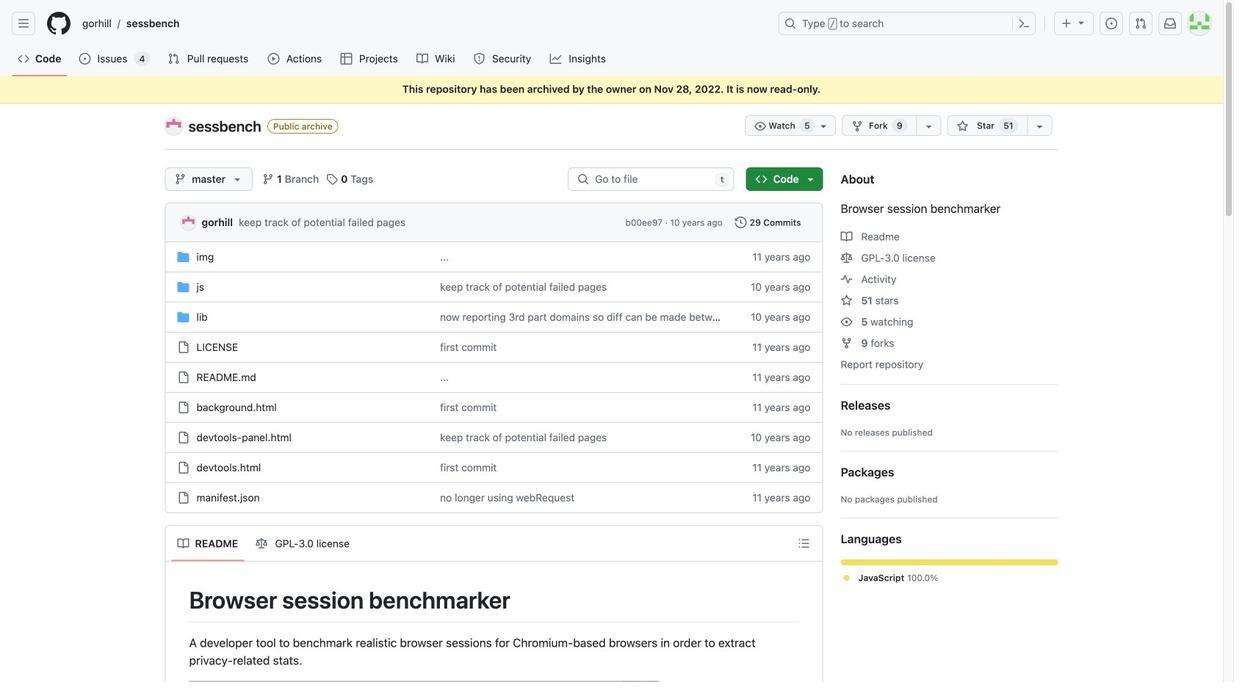 Task type: describe. For each thing, give the bounding box(es) containing it.
graph image
[[550, 53, 562, 65]]

pulse image
[[841, 274, 853, 286]]

0 vertical spatial list
[[76, 12, 770, 35]]

1 horizontal spatial law image
[[841, 252, 853, 264]]

eye image
[[755, 121, 766, 132]]

command palette image
[[1019, 18, 1030, 29]]

0 horizontal spatial law image
[[256, 538, 268, 550]]

table image
[[341, 53, 352, 65]]

1 directory image from the top
[[177, 251, 189, 263]]

eye image
[[841, 316, 853, 328]]

see your forks of this repository image
[[924, 121, 935, 132]]

history image
[[735, 217, 747, 229]]

plus image
[[1061, 18, 1073, 29]]

star image
[[841, 295, 853, 307]]

git pull request image
[[168, 53, 180, 65]]

homepage image
[[47, 12, 71, 35]]

51 users starred this repository element
[[999, 118, 1019, 133]]

code image
[[756, 173, 768, 185]]

notifications image
[[1165, 18, 1177, 29]]

1 horizontal spatial triangle down image
[[1076, 17, 1088, 28]]

1 vertical spatial repo forked image
[[841, 338, 853, 349]]



Task type: locate. For each thing, give the bounding box(es) containing it.
search image
[[578, 173, 589, 185]]

triangle down image right plus image
[[1076, 17, 1088, 28]]

gorhill image
[[181, 216, 196, 231]]

1 vertical spatial issue opened image
[[79, 53, 91, 65]]

law image
[[841, 252, 853, 264], [256, 538, 268, 550]]

repo forked image down eye icon
[[841, 338, 853, 349]]

issue opened image
[[1106, 18, 1118, 29], [79, 53, 91, 65]]

1 horizontal spatial book image
[[417, 53, 429, 65]]

tag image
[[326, 173, 338, 185]]

owner avatar image
[[165, 118, 183, 135]]

javascript 100.0 element
[[841, 560, 1059, 566]]

star image
[[957, 121, 969, 132]]

2 horizontal spatial book image
[[841, 231, 853, 243]]

issue opened image for git pull request image
[[1106, 18, 1118, 29]]

git branch image
[[262, 173, 274, 185]]

0 horizontal spatial book image
[[177, 538, 189, 550]]

1 vertical spatial list
[[172, 532, 357, 556]]

0 vertical spatial triangle down image
[[1076, 17, 1088, 28]]

git branch image
[[175, 173, 186, 185]]

issue opened image left git pull request image
[[1106, 18, 1118, 29]]

git pull request image
[[1135, 18, 1147, 29]]

1 vertical spatial triangle down image
[[805, 173, 817, 185]]

book image
[[417, 53, 429, 65], [841, 231, 853, 243], [177, 538, 189, 550]]

0 vertical spatial directory image
[[177, 251, 189, 263]]

0 vertical spatial issue opened image
[[1106, 18, 1118, 29]]

code image
[[18, 53, 29, 65]]

0 vertical spatial law image
[[841, 252, 853, 264]]

1 vertical spatial directory image
[[177, 281, 189, 293]]

directory image
[[177, 251, 189, 263], [177, 281, 189, 293], [177, 312, 189, 323]]

0 vertical spatial book image
[[417, 53, 429, 65]]

2 directory image from the top
[[177, 281, 189, 293]]

3 directory image from the top
[[177, 312, 189, 323]]

triangle down image right code image
[[805, 173, 817, 185]]

repo forked image left see your forks of this repository icon
[[852, 121, 863, 132]]

1 vertical spatial law image
[[256, 538, 268, 550]]

0 horizontal spatial triangle down image
[[805, 173, 817, 185]]

repo forked image
[[852, 121, 863, 132], [841, 338, 853, 349]]

2 vertical spatial directory image
[[177, 312, 189, 323]]

0 vertical spatial repo forked image
[[852, 121, 863, 132]]

issue opened image right code icon
[[79, 53, 91, 65]]

issue opened image for git pull request icon
[[79, 53, 91, 65]]

2 vertical spatial book image
[[177, 538, 189, 550]]

1 horizontal spatial issue opened image
[[1106, 18, 1118, 29]]

1 vertical spatial book image
[[841, 231, 853, 243]]

dot fill image
[[841, 573, 853, 584]]

triangle down image
[[1076, 17, 1088, 28], [805, 173, 817, 185]]

play image
[[268, 53, 280, 65]]

list
[[76, 12, 770, 35], [172, 532, 357, 556]]

add this repository to a list image
[[1034, 121, 1046, 132]]

outline image
[[798, 538, 810, 550]]

triangle down image
[[232, 173, 243, 185]]

shield image
[[474, 53, 485, 65]]

0 horizontal spatial issue opened image
[[79, 53, 91, 65]]



Task type: vqa. For each thing, say whether or not it's contained in the screenshot.
Add field image
no



